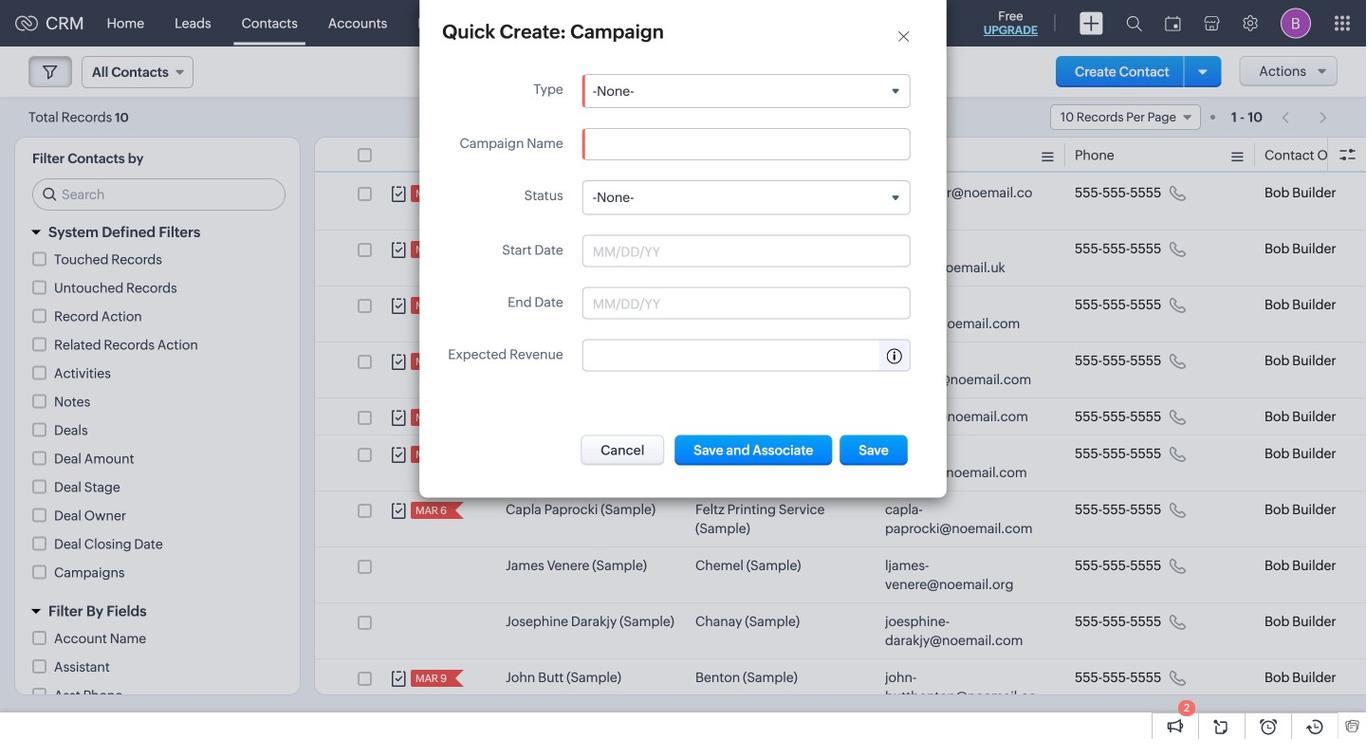 Task type: describe. For each thing, give the bounding box(es) containing it.
search element
[[1115, 0, 1154, 47]]

Search text field
[[33, 179, 285, 210]]

calendar image
[[1166, 16, 1182, 31]]

profile image
[[1281, 8, 1312, 38]]

logo image
[[15, 16, 38, 31]]



Task type: locate. For each thing, give the bounding box(es) containing it.
create menu element
[[1069, 0, 1115, 46]]

1 vertical spatial mm/dd/yy
 text field
[[593, 296, 747, 311]]

None field
[[584, 75, 910, 107], [584, 181, 910, 214], [584, 75, 910, 107], [584, 181, 910, 214]]

None submit
[[840, 435, 908, 465]]

2 mm/dd/yy
 text field from the top
[[593, 296, 747, 311]]

None button
[[581, 435, 665, 465], [675, 435, 833, 465], [581, 435, 665, 465], [675, 435, 833, 465]]

MM/dd/yy
 text field
[[593, 243, 747, 259], [593, 296, 747, 311]]

0 vertical spatial mm/dd/yy
 text field
[[593, 243, 747, 259]]

navigation
[[1273, 103, 1338, 131]]

row group
[[315, 175, 1367, 735]]

profile element
[[1270, 0, 1323, 46]]

1 mm/dd/yy
 text field from the top
[[593, 243, 747, 259]]

search image
[[1127, 15, 1143, 31]]

create menu image
[[1080, 12, 1104, 35]]



Task type: vqa. For each thing, say whether or not it's contained in the screenshot.
MM/dd/yy text field
yes



